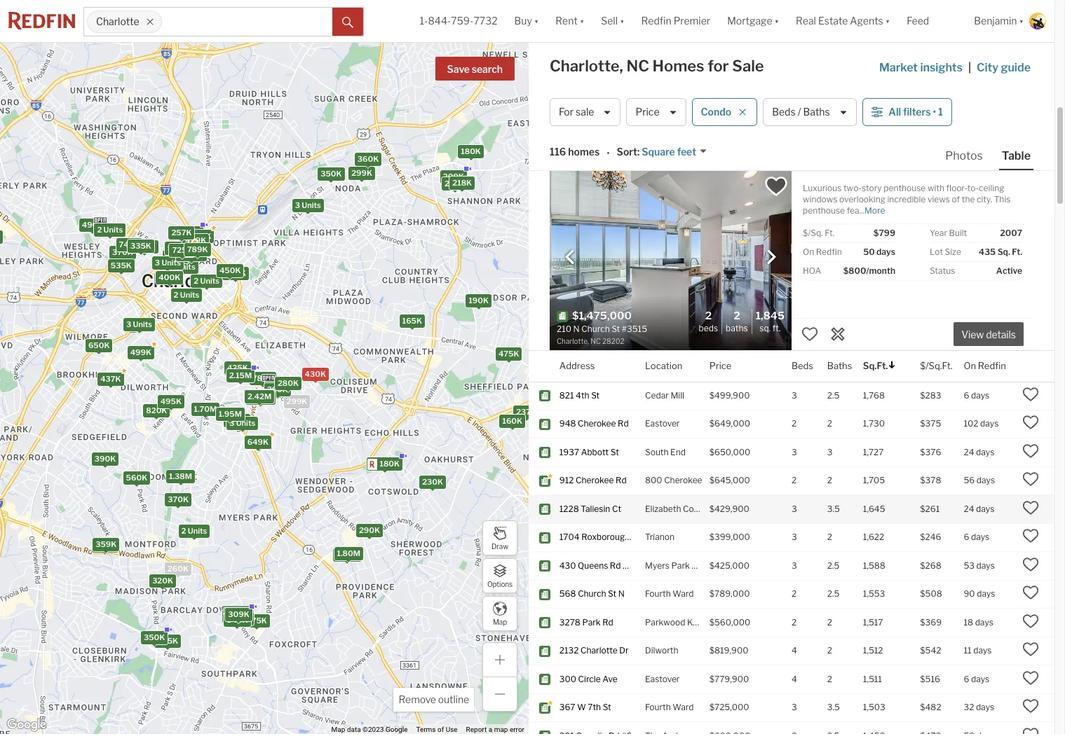 Task type: vqa. For each thing, say whether or not it's contained in the screenshot.
Parkwood Knoll $560,000
yes



Task type: describe. For each thing, give the bounding box(es) containing it.
2,184
[[863, 192, 885, 202]]

53 days for $268
[[964, 561, 995, 571]]

market
[[879, 61, 918, 74]]

1 favorite this home image from the top
[[1022, 45, 1039, 62]]

19
[[964, 362, 973, 373]]

rd for 1704 roxborough rd trianon
[[632, 532, 642, 543]]

1 horizontal spatial price
[[709, 360, 732, 371]]

sort
[[617, 146, 637, 158]]

339k
[[94, 541, 115, 551]]

mortgage ▾ button
[[727, 0, 779, 42]]

309k
[[228, 610, 249, 620]]

789k
[[187, 244, 208, 254]]

2 vertical spatial baths
[[827, 360, 852, 371]]

abbott
[[581, 447, 609, 458]]

park right b1
[[671, 50, 690, 60]]

2 inside 2 beds
[[705, 310, 712, 322]]

guide
[[1001, 61, 1031, 74]]

insights
[[920, 61, 963, 74]]

0 vertical spatial 4
[[827, 163, 833, 174]]

sq. for 435
[[997, 247, 1010, 257]]

options button
[[482, 559, 517, 594]]

market insights link
[[879, 46, 963, 76]]

320k
[[152, 576, 173, 586]]

939 westmere ave
[[559, 135, 636, 145]]

3 myers from the top
[[645, 561, 670, 571]]

0 vertical spatial 299k
[[351, 168, 372, 178]]

210 n church st #3515 fourth ward
[[559, 334, 694, 344]]

park left manor
[[671, 561, 690, 571]]

days for $516
[[971, 674, 990, 685]]

map for map data ©2023 google
[[331, 726, 345, 734]]

0 horizontal spatial 355k
[[157, 636, 178, 646]]

1937 abbott st
[[559, 447, 619, 458]]

3504 for 3504 colony rd unit n
[[559, 305, 582, 316]]

2 inside the 2 baths
[[734, 310, 740, 322]]

$283
[[920, 390, 941, 401]]

church right "568"
[[578, 589, 606, 600]]

st left #603
[[608, 248, 616, 259]]

myers for 1333 queens rd unit b1
[[645, 50, 670, 60]]

manor
[[692, 561, 717, 571]]

2132 charlotte dr link
[[559, 646, 632, 658]]

map for map
[[493, 618, 507, 626]]

6 days for $283
[[964, 390, 990, 401]]

roxborough
[[581, 532, 630, 543]]

driftwood inside 'link'
[[582, 163, 621, 174]]

for
[[708, 57, 729, 75]]

myers park for 1333 queens rd unit b1
[[645, 50, 690, 60]]

buy ▾ button
[[506, 0, 547, 42]]

st left #228
[[617, 362, 625, 373]]

0 horizontal spatial 340k
[[179, 228, 200, 238]]

days for $283
[[971, 390, 990, 401]]

square feet
[[642, 146, 696, 158]]

colony for 3504 colony rd unit j trianon
[[583, 277, 611, 287]]

3801 driftwood dr link
[[559, 163, 633, 175]]

ave for 939 westmere ave
[[621, 135, 636, 145]]

315k
[[226, 609, 246, 619]]

$418,900
[[709, 305, 748, 316]]

3.5 for 2,184
[[827, 192, 840, 202]]

0 vertical spatial ft.
[[825, 228, 835, 238]]

$163
[[920, 277, 940, 287]]

favorite button checkbox
[[764, 175, 788, 198]]

1 horizontal spatial on redfin
[[964, 360, 1006, 371]]

1 horizontal spatial 180k
[[461, 146, 481, 156]]

b1
[[644, 50, 654, 60]]

rd for 912 cherokee rd
[[616, 476, 627, 486]]

$475,000
[[709, 163, 750, 174]]

westbrook
[[581, 192, 624, 202]]

myers for 1170 queens rd
[[645, 106, 670, 117]]

ward right a
[[667, 192, 689, 202]]

draw
[[491, 542, 508, 551]]

days for $378
[[977, 476, 995, 486]]

feed
[[907, 15, 929, 27]]

fourth ward for $725,000
[[645, 703, 694, 713]]

15 days
[[964, 163, 993, 174]]

knoll
[[687, 618, 707, 628]]

cherokee for 842
[[577, 21, 615, 32]]

1.80m
[[337, 548, 360, 558]]

$1,475,000
[[709, 334, 755, 344]]

0 vertical spatial on
[[803, 247, 814, 257]]

:
[[637, 146, 640, 158]]

1 vertical spatial 370k
[[168, 495, 189, 504]]

remove charlotte image
[[146, 18, 155, 26]]

remove outline
[[399, 694, 469, 706]]

1 horizontal spatial 230k
[[422, 477, 443, 487]]

24 for $261
[[964, 504, 974, 515]]

3801
[[559, 163, 580, 174]]

1 horizontal spatial 260k
[[267, 385, 288, 394]]

days for $343
[[976, 192, 995, 202]]

102 days
[[964, 419, 999, 429]]

1010 westbrook dr unit a link
[[559, 192, 661, 203]]

queens for 1333
[[581, 50, 612, 60]]

eastover for 948 cherokee rd
[[645, 419, 680, 429]]

$215
[[920, 163, 940, 174]]

1 vertical spatial price button
[[709, 351, 732, 382]]

3 trianon from the top
[[645, 532, 675, 543]]

fourth for #228
[[645, 362, 671, 373]]

favorite this home image for $468
[[1022, 17, 1039, 34]]

cherokee for 800
[[664, 476, 702, 486]]

1 vertical spatial 50
[[964, 334, 975, 344]]

square feet button
[[640, 145, 707, 159]]

53 days for $343
[[964, 192, 995, 202]]

1-844-759-7732 link
[[420, 15, 498, 27]]

0 horizontal spatial 350k
[[144, 633, 165, 643]]

1,622
[[863, 532, 884, 543]]

a
[[489, 726, 492, 734]]

6 fourth from the top
[[645, 703, 671, 713]]

27 days
[[964, 78, 994, 89]]

remove
[[399, 694, 436, 706]]

submit search image
[[342, 17, 353, 28]]

days for $373
[[975, 362, 993, 373]]

• for all filters • 1
[[933, 106, 936, 118]]

▾ for sell ▾
[[620, 15, 624, 27]]

6 for $399,000
[[964, 532, 969, 543]]

colony for 3504 colony rd unit n trianon
[[583, 305, 611, 316]]

2 vertical spatial queens
[[578, 561, 608, 571]]

5 ▾ from the left
[[885, 15, 890, 27]]

225k
[[444, 178, 465, 188]]

430 queens rd #712 link
[[559, 561, 642, 572]]

ward left $1,400,000
[[673, 248, 694, 259]]

4 for 1,511
[[792, 674, 797, 685]]

$499,900
[[709, 390, 750, 401]]

rd for 430 queens rd #712 myers park manor
[[610, 561, 621, 571]]

a
[[655, 192, 661, 202]]

save
[[447, 63, 470, 75]]

237k
[[516, 407, 536, 417]]

1 horizontal spatial 350k
[[321, 169, 342, 179]]

$315,000
[[709, 277, 748, 287]]

days for $401
[[980, 220, 998, 231]]

1704 roxborough rd trianon
[[559, 532, 675, 543]]

trianon for 3504 colony rd unit j
[[645, 277, 675, 287]]

acres
[[686, 163, 709, 174]]

1 vertical spatial of
[[438, 726, 444, 734]]

fourth for #3515
[[645, 334, 671, 344]]

5 favorite this home image from the top
[[1022, 329, 1039, 346]]

eastover for 842 cherokee rd
[[645, 21, 680, 32]]

beds for beds / baths
[[772, 106, 796, 118]]

ward up knoll
[[673, 589, 694, 600]]

1 horizontal spatial penthouse
[[884, 183, 926, 194]]

favorite this home image for $516
[[1022, 670, 1039, 687]]

6 inside map region
[[168, 258, 173, 268]]

565k
[[165, 252, 186, 261]]

4 for 1,512
[[792, 646, 797, 657]]

205k
[[443, 172, 464, 182]]

11
[[964, 646, 972, 657]]

photo of 210 n church st #3515, charlotte, nc 28202 image
[[550, 171, 792, 351]]

sale
[[732, 57, 764, 75]]

400 for 400 n church st #228 fourth ward
[[559, 362, 576, 373]]

300 circle ave link
[[559, 674, 632, 686]]

data
[[347, 726, 361, 734]]

160k
[[502, 416, 522, 426]]

1,705
[[863, 476, 885, 486]]

favorite this home image for $268
[[1022, 557, 1039, 573]]

1,845 sq. ft.
[[756, 310, 785, 333]]

345k
[[227, 616, 248, 625]]

charlotte,
[[550, 57, 623, 75]]

rd for 948 cherokee rd
[[618, 419, 629, 429]]

435
[[979, 247, 996, 257]]

all filters • 1
[[889, 106, 943, 118]]

0 horizontal spatial 475k
[[246, 616, 267, 626]]

favorite this home image for $542
[[1022, 642, 1039, 659]]

400 for 400 n church st #711 fourth ward
[[559, 220, 576, 231]]

0 horizontal spatial 50
[[863, 247, 875, 257]]

real estate agents ▾
[[796, 15, 890, 27]]

sq. for 1,845
[[760, 323, 771, 333]]

n for 400 n church st #228 fourth ward
[[578, 362, 585, 373]]

mortgage ▾ button
[[719, 0, 787, 42]]

days for $376
[[976, 447, 994, 458]]

st right 7th
[[603, 703, 611, 713]]

for sale button
[[550, 98, 621, 126]]

days for $468
[[975, 21, 993, 32]]

3.5 for 1,645
[[827, 504, 840, 515]]

2 driftwood from the left
[[645, 163, 685, 174]]

city.
[[977, 194, 992, 205]]

/
[[798, 106, 801, 118]]

real estate agents ▾ button
[[787, 0, 898, 42]]

table
[[1002, 149, 1031, 163]]

church for #3515
[[584, 334, 612, 344]]

31 days
[[964, 21, 993, 32]]

749k
[[119, 239, 140, 249]]

1010
[[559, 192, 579, 202]]

1,511
[[863, 674, 882, 685]]

condo
[[701, 106, 731, 118]]

days for $268
[[976, 561, 995, 571]]

skybox
[[645, 135, 674, 145]]

$800/month
[[843, 266, 895, 276]]

days for $261
[[976, 504, 994, 515]]

1937
[[559, 447, 579, 458]]

n down j on the right of the page
[[643, 305, 650, 316]]

1 vertical spatial 299k
[[287, 397, 307, 407]]

2,522
[[863, 50, 885, 60]]

335k
[[130, 241, 151, 251]]

53 for $268
[[964, 561, 975, 571]]

568 church st n
[[559, 589, 625, 600]]

search
[[472, 63, 503, 75]]

$399,000
[[709, 532, 750, 543]]

unit for b1
[[626, 50, 642, 60]]

end
[[670, 447, 686, 458]]

400 n church st #228 fourth ward
[[559, 362, 694, 373]]

rd for 1333 queens rd unit b1
[[613, 50, 624, 60]]

4 favorite this home image from the top
[[1022, 301, 1039, 318]]

map region
[[0, 9, 651, 735]]



Task type: locate. For each thing, give the bounding box(es) containing it.
cherokee for 948
[[578, 419, 616, 429]]

2 myers park from the top
[[645, 106, 690, 117]]

fourth ward down dilworth
[[645, 703, 694, 713]]

1 vertical spatial baths
[[726, 323, 748, 333]]

more link
[[865, 205, 885, 216]]

0 vertical spatial price
[[636, 106, 659, 118]]

all
[[889, 106, 901, 118]]

$508
[[920, 589, 942, 600]]

myers up #104
[[645, 50, 670, 60]]

dr inside 'link'
[[623, 163, 633, 174]]

1 vertical spatial eastover
[[645, 419, 680, 429]]

0 vertical spatial 370k
[[112, 247, 133, 257]]

• inside the 116 homes •
[[607, 147, 610, 159]]

n down #712
[[618, 589, 625, 600]]

6 days down 11 days
[[964, 674, 990, 685]]

50 up 19
[[964, 334, 975, 344]]

unit left a
[[637, 192, 653, 202]]

4 3.5 from the top
[[827, 703, 840, 713]]

$401
[[920, 220, 940, 231]]

fourth up "cedar"
[[645, 362, 671, 373]]

2 fourth from the top
[[645, 248, 671, 259]]

3 favorite this home image from the top
[[1022, 244, 1039, 261]]

unit for a
[[637, 192, 653, 202]]

trianon for 3504 colony rd unit n
[[645, 305, 675, 316]]

2 vertical spatial 4
[[792, 674, 797, 685]]

beds inside beds / baths button
[[772, 106, 796, 118]]

court
[[683, 504, 705, 515]]

rd for 3504 colony rd unit n trianon
[[613, 305, 623, 316]]

2.5 for 1,588
[[827, 561, 840, 571]]

eastover down dilworth
[[645, 674, 680, 685]]

1 vertical spatial 24 days
[[964, 504, 994, 515]]

colony down 3504 colony rd unit j link
[[583, 305, 611, 316]]

1 3504 from the top
[[559, 277, 582, 287]]

$/sq.
[[803, 228, 823, 238]]

photos
[[945, 149, 983, 163]]

1 vertical spatial •
[[607, 147, 610, 159]]

mortgage
[[727, 15, 772, 27]]

0 vertical spatial fourth ward
[[645, 589, 694, 600]]

favorite this home image for $508
[[1022, 585, 1039, 602]]

2 24 from the top
[[964, 504, 974, 515]]

dr down sort :
[[623, 163, 633, 174]]

180k up 290k
[[380, 459, 400, 469]]

this
[[994, 194, 1011, 205]]

2007
[[1000, 228, 1022, 238]]

0 horizontal spatial ft.
[[772, 323, 781, 333]]

1 400 from the top
[[559, 220, 576, 231]]

3.5 for 1,503
[[827, 703, 840, 713]]

on up hoa
[[803, 247, 814, 257]]

sell ▾ button
[[593, 0, 633, 42]]

2 horizontal spatial ft.
[[1012, 247, 1022, 257]]

of left use
[[438, 726, 444, 734]]

2 400 from the top
[[559, 362, 576, 373]]

1 vertical spatial 340k
[[226, 415, 248, 425]]

3 fourth from the top
[[645, 334, 671, 344]]

0 vertical spatial dr
[[623, 163, 633, 174]]

beds left / on the right top of the page
[[772, 106, 796, 118]]

church for #711
[[586, 220, 615, 231]]

redfin inside "button"
[[978, 360, 1006, 371]]

hoa
[[803, 266, 821, 276]]

1,588
[[863, 561, 885, 571]]

0 vertical spatial 24 days
[[964, 447, 994, 458]]

redfin down $/sq. ft.
[[816, 247, 842, 257]]

2 24 days from the top
[[964, 504, 994, 515]]

0 horizontal spatial penthouse
[[803, 205, 845, 216]]

3 eastover from the top
[[645, 674, 680, 685]]

1 horizontal spatial 50
[[964, 334, 975, 344]]

0 vertical spatial 340k
[[179, 228, 200, 238]]

sq. inside 1,845 sq. ft.
[[760, 323, 771, 333]]

370k down 1.38m
[[168, 495, 189, 504]]

favorite this home image for $246
[[1022, 528, 1039, 545]]

sq.ft.
[[863, 360, 888, 371]]

2.5 for 2,358
[[827, 106, 840, 117]]

0 vertical spatial 50 days
[[863, 247, 895, 257]]

redfin right 19
[[978, 360, 1006, 371]]

0 vertical spatial ave
[[621, 135, 636, 145]]

fourth right #711
[[645, 220, 671, 231]]

queens for 1170
[[580, 106, 610, 117]]

3 6 days from the top
[[964, 532, 990, 543]]

2 trianon from the top
[[645, 305, 675, 316]]

with
[[928, 183, 944, 194]]

1 horizontal spatial 355k
[[225, 268, 246, 278]]

2132 charlotte dr
[[559, 646, 629, 657]]

redfin inside button
[[641, 15, 671, 27]]

on inside "button"
[[964, 360, 976, 371]]

0 horizontal spatial map
[[331, 726, 345, 734]]

next button image
[[764, 250, 778, 264]]

dr left dilworth
[[619, 646, 629, 657]]

$645,000
[[709, 476, 750, 486]]

n for 400 n church st #711 fourth ward
[[578, 220, 585, 231]]

6 for $1,400,000
[[964, 248, 969, 259]]

unit for n
[[625, 305, 641, 316]]

6 for $499,900
[[964, 390, 969, 401]]

0 vertical spatial •
[[933, 106, 936, 118]]

3.5 left 1,503
[[827, 703, 840, 713]]

1,553
[[863, 589, 885, 600]]

fourth for #603
[[645, 248, 671, 259]]

2 vertical spatial dr
[[619, 646, 629, 657]]

1 horizontal spatial charlotte
[[581, 646, 618, 657]]

1 myers park from the top
[[645, 50, 690, 60]]

• for 116 homes •
[[607, 147, 610, 159]]

1228 taliesin ct
[[559, 504, 621, 515]]

$650,000
[[709, 447, 750, 458]]

370k
[[112, 247, 133, 257], [168, 495, 189, 504]]

fourth for #711
[[645, 220, 671, 231]]

• inside button
[[933, 106, 936, 118]]

view details
[[961, 329, 1016, 341]]

24 down 56
[[964, 504, 974, 515]]

fourth ward for $789,000
[[645, 589, 694, 600]]

842 cherokee rd
[[559, 21, 628, 32]]

1 vertical spatial price
[[709, 360, 732, 371]]

ave right the circle
[[602, 674, 617, 685]]

1 vertical spatial penthouse
[[803, 205, 845, 216]]

of down "floor-"
[[952, 194, 960, 205]]

1,517
[[863, 618, 883, 628]]

unit left b1
[[626, 50, 642, 60]]

1 vertical spatial 180k
[[380, 459, 400, 469]]

trianon down elizabeth
[[645, 532, 675, 543]]

days for $246
[[971, 532, 990, 543]]

favorite this home image for $163
[[1022, 273, 1039, 289]]

dilworth
[[645, 646, 678, 657]]

church for #228
[[586, 362, 615, 373]]

#228
[[627, 362, 648, 373]]

parkwood knoll $560,000
[[645, 618, 750, 628]]

1 horizontal spatial ave
[[621, 135, 636, 145]]

n up 4th
[[578, 362, 585, 373]]

1228
[[559, 504, 579, 515]]

map left data
[[331, 726, 345, 734]]

0 vertical spatial trianon
[[645, 277, 675, 287]]

x-out this home image
[[829, 326, 846, 343]]

rd for 130 cherokee rd #104
[[616, 78, 627, 89]]

remove outline button
[[394, 689, 474, 712]]

3.5
[[827, 192, 840, 202], [827, 277, 840, 287], [827, 504, 840, 515], [827, 703, 840, 713]]

1 driftwood from the left
[[582, 163, 621, 174]]

st left "#3515"
[[614, 334, 623, 344]]

1 vertical spatial 260k
[[168, 564, 189, 574]]

$799
[[874, 228, 895, 238]]

4 6 days from the top
[[964, 674, 990, 685]]

1333
[[559, 50, 579, 60]]

6 days right size
[[964, 248, 990, 259]]

0 horizontal spatial 370k
[[112, 247, 133, 257]]

5 fourth from the top
[[645, 589, 671, 600]]

1 vertical spatial queens
[[580, 106, 610, 117]]

1 24 days from the top
[[964, 447, 994, 458]]

beds / baths button
[[763, 98, 857, 126]]

5 2.5 from the top
[[827, 589, 840, 600]]

1 vertical spatial on redfin
[[964, 360, 1006, 371]]

0 vertical spatial beds
[[772, 106, 796, 118]]

2,120
[[863, 220, 885, 231]]

1.38m
[[169, 472, 192, 482]]

redfin
[[641, 15, 671, 27], [816, 247, 842, 257], [978, 360, 1006, 371]]

367 w 7th st link
[[559, 703, 632, 714]]

0 vertical spatial 355k
[[225, 268, 246, 278]]

ft. down 2007
[[1012, 247, 1022, 257]]

1 horizontal spatial 475k
[[498, 349, 519, 359]]

baths right / on the right top of the page
[[803, 106, 830, 118]]

53 up 90
[[964, 561, 975, 571]]

1 vertical spatial trianon
[[645, 305, 675, 316]]

1 vertical spatial 230k
[[422, 477, 443, 487]]

previous button image
[[563, 250, 577, 264]]

favorite this home image for $376
[[1022, 443, 1039, 460]]

n right 210
[[576, 334, 582, 344]]

n right the 127
[[575, 248, 582, 259]]

fourth up location
[[645, 334, 671, 344]]

2 6 days from the top
[[964, 390, 990, 401]]

0 vertical spatial baths
[[803, 106, 830, 118]]

6 days right "$246" at bottom right
[[964, 532, 990, 543]]

475k up 237k at the bottom of page
[[498, 349, 519, 359]]

3 2.5 from the top
[[827, 390, 840, 401]]

1 3.5 from the top
[[827, 192, 840, 202]]

1 horizontal spatial sq.
[[997, 247, 1010, 257]]

3.5 left 1,935
[[827, 277, 840, 287]]

st right 'abbott'
[[611, 447, 619, 458]]

0 horizontal spatial •
[[607, 147, 610, 159]]

2 3.5 from the top
[[827, 277, 840, 287]]

0 vertical spatial 400
[[559, 220, 576, 231]]

2 favorite this home image from the top
[[1022, 216, 1039, 233]]

st left #711
[[617, 220, 625, 231]]

6 days down 19 days
[[964, 390, 990, 401]]

1 horizontal spatial redfin
[[816, 247, 842, 257]]

cherokee for 130
[[576, 78, 614, 89]]

user photo image
[[1029, 13, 1046, 29]]

baths inside beds / baths button
[[803, 106, 830, 118]]

charlotte inside 2132 charlotte dr link
[[581, 646, 618, 657]]

0 horizontal spatial on redfin
[[803, 247, 842, 257]]

church down 3504 colony rd unit n 'link'
[[584, 334, 612, 344]]

• down the westmere
[[607, 147, 610, 159]]

0 horizontal spatial sq.
[[760, 323, 771, 333]]

1 horizontal spatial ft.
[[825, 228, 835, 238]]

terms
[[416, 726, 436, 734]]

568
[[559, 589, 576, 600]]

driftwood down homes
[[582, 163, 621, 174]]

3 units
[[295, 200, 321, 210], [97, 225, 123, 234], [155, 257, 181, 267], [126, 319, 152, 329], [229, 418, 255, 428]]

3 3.5 from the top
[[827, 504, 840, 515]]

trianon down 127 n tryon st #603 fourth ward
[[645, 277, 675, 287]]

0 vertical spatial redfin
[[641, 15, 671, 27]]

2 vertical spatial myers
[[645, 561, 670, 571]]

fourth up parkwood
[[645, 589, 671, 600]]

eastover for 300 circle ave
[[645, 674, 680, 685]]

1 vertical spatial 24
[[964, 504, 974, 515]]

size
[[945, 247, 961, 257]]

1 vertical spatial sq.
[[760, 323, 771, 333]]

53 left city.
[[964, 192, 975, 202]]

st
[[617, 220, 625, 231], [608, 248, 616, 259], [614, 334, 623, 344], [617, 362, 625, 373], [591, 390, 600, 401], [611, 447, 619, 458], [608, 589, 616, 600], [603, 703, 611, 713]]

0 vertical spatial 350k
[[321, 169, 342, 179]]

favorite button image
[[764, 175, 788, 198]]

▾ for buy ▾
[[534, 15, 539, 27]]

1 vertical spatial charlotte
[[581, 646, 618, 657]]

2 vertical spatial eastover
[[645, 674, 680, 685]]

4 ▾ from the left
[[774, 15, 779, 27]]

370k up 535k
[[112, 247, 133, 257]]

agents
[[850, 15, 883, 27]]

2.5 right / on the right top of the page
[[827, 106, 840, 117]]

report a map error
[[466, 726, 524, 734]]

rd for 3504 colony rd unit j trianon
[[613, 277, 623, 287]]

rd for 842 cherokee rd
[[617, 21, 628, 32]]

#711
[[627, 220, 645, 231]]

0 vertical spatial 50
[[863, 247, 875, 257]]

3504 for 3504 colony rd unit j
[[559, 277, 582, 287]]

0 horizontal spatial on
[[803, 247, 814, 257]]

favorite this home image for $378
[[1022, 471, 1039, 488]]

6 days for $246
[[964, 532, 990, 543]]

map inside button
[[493, 618, 507, 626]]

9 favorite this home image from the top
[[1022, 613, 1039, 630]]

unit for j
[[625, 277, 641, 287]]

st right 4th
[[591, 390, 600, 401]]

ave up sort :
[[621, 135, 636, 145]]

0 vertical spatial eastover
[[645, 21, 680, 32]]

4 2.5 from the top
[[827, 561, 840, 571]]

dr for charlotte
[[619, 646, 629, 657]]

2 53 days from the top
[[964, 561, 995, 571]]

2.5 for 1,768
[[827, 390, 840, 401]]

6 days for $683
[[964, 248, 990, 259]]

1 vertical spatial 3504
[[559, 305, 582, 316]]

heading
[[557, 309, 671, 347]]

days for $163
[[976, 277, 994, 287]]

cherokee for 912
[[576, 476, 614, 486]]

favorite this home image for $215
[[1022, 159, 1039, 176]]

rd for 1170 queens rd
[[612, 106, 623, 117]]

1 53 days from the top
[[964, 192, 995, 202]]

260k
[[267, 385, 288, 394], [168, 564, 189, 574]]

1 vertical spatial myers
[[645, 106, 670, 117]]

ward up location
[[673, 334, 694, 344]]

399k
[[230, 613, 251, 623]]

baths down x-out this home image at the right of the page
[[827, 360, 852, 371]]

2
[[792, 220, 797, 231], [827, 220, 832, 231], [97, 225, 102, 235], [178, 249, 183, 259], [170, 262, 174, 271], [194, 276, 199, 286], [174, 290, 178, 300], [705, 310, 712, 322], [734, 310, 740, 322], [792, 334, 797, 344], [827, 334, 832, 344], [792, 419, 797, 429], [827, 419, 832, 429], [792, 476, 797, 486], [827, 476, 832, 486], [181, 526, 186, 536], [827, 532, 832, 543], [792, 589, 797, 600], [225, 608, 229, 617], [225, 612, 230, 622], [792, 618, 797, 628], [827, 618, 832, 628], [827, 646, 832, 657], [827, 674, 832, 685]]

6 right "$246" at bottom right
[[964, 532, 969, 543]]

st down 430 queens rd #712 link
[[608, 589, 616, 600]]

180k up 209k
[[461, 146, 481, 156]]

7 favorite this home image from the top
[[1022, 415, 1039, 431]]

unit left j on the right of the page
[[625, 277, 641, 287]]

1170 queens rd link
[[559, 106, 632, 118]]

1 colony from the top
[[583, 277, 611, 287]]

dr for westbrook
[[626, 192, 635, 202]]

0 horizontal spatial driftwood
[[582, 163, 621, 174]]

0 horizontal spatial charlotte
[[96, 16, 139, 28]]

beds for beds button
[[792, 360, 813, 371]]

2.5 for 1,553
[[827, 589, 840, 600]]

1 24 from the top
[[964, 447, 974, 458]]

6 favorite this home image from the top
[[1022, 386, 1039, 403]]

0 vertical spatial queens
[[581, 50, 612, 60]]

favorite this home image for $482
[[1022, 699, 1039, 715]]

0 horizontal spatial price button
[[626, 98, 686, 126]]

3504
[[559, 277, 582, 287], [559, 305, 582, 316]]

1 fourth ward from the top
[[645, 589, 694, 600]]

eastover up b1
[[645, 21, 680, 32]]

south end
[[645, 447, 686, 458]]

1 2.5 from the top
[[827, 106, 840, 117]]

1.95m
[[219, 409, 242, 419]]

map
[[494, 726, 508, 734]]

1 vertical spatial myers park
[[645, 106, 690, 117]]

2 colony from the top
[[583, 305, 611, 316]]

1,845
[[756, 310, 785, 322]]

map down options
[[493, 618, 507, 626]]

780k
[[252, 374, 273, 383]]

24 for $376
[[964, 447, 974, 458]]

260k up 320k
[[168, 564, 189, 574]]

8 favorite this home image from the top
[[1022, 471, 1039, 488]]

church down westbrook
[[586, 220, 615, 231]]

47 days
[[964, 277, 994, 287]]

490k
[[82, 220, 103, 230]]

• left 1
[[933, 106, 936, 118]]

ward down third ward
[[673, 220, 694, 231]]

1 ▾ from the left
[[534, 15, 539, 27]]

4 fourth from the top
[[645, 362, 671, 373]]

fourth
[[645, 220, 671, 231], [645, 248, 671, 259], [645, 334, 671, 344], [645, 362, 671, 373], [645, 589, 671, 600], [645, 703, 671, 713]]

sq. right 435
[[997, 247, 1010, 257]]

359k
[[96, 540, 117, 550]]

favorite this home image
[[1022, 17, 1039, 34], [1022, 74, 1039, 91], [1022, 159, 1039, 176], [1022, 273, 1039, 289], [801, 326, 818, 343], [1022, 443, 1039, 460], [1022, 500, 1039, 517], [1022, 528, 1039, 545], [1022, 557, 1039, 573], [1022, 585, 1039, 602], [1022, 642, 1039, 659], [1022, 699, 1039, 715], [1022, 727, 1039, 735]]

redfin up b1
[[641, 15, 671, 27]]

fourth right #603
[[645, 248, 671, 259]]

price button down the $1,475,000
[[709, 351, 732, 382]]

myers right #712
[[645, 561, 670, 571]]

ft. inside 1,845 sq. ft.
[[772, 323, 781, 333]]

1 vertical spatial fourth ward
[[645, 703, 694, 713]]

on redfin down view details
[[964, 360, 1006, 371]]

days for $508
[[977, 589, 995, 600]]

days for $215
[[975, 163, 993, 174]]

dr left third
[[626, 192, 635, 202]]

n for 127 n tryon st #603 fourth ward
[[575, 248, 582, 259]]

charlotte down 3278 park rd link
[[581, 646, 618, 657]]

650k
[[88, 340, 110, 350]]

2 eastover from the top
[[645, 419, 680, 429]]

1 vertical spatial on
[[964, 360, 976, 371]]

6 for $779,900
[[964, 674, 969, 685]]

favorite this home image for $283
[[1022, 386, 1039, 403]]

299k down 280k
[[287, 397, 307, 407]]

myers park for 1170 queens rd
[[645, 106, 690, 117]]

2 2.5 from the top
[[827, 362, 840, 373]]

colony
[[583, 277, 611, 287], [583, 305, 611, 316]]

4th
[[576, 390, 589, 401]]

favorite this home image for $261
[[1022, 500, 1039, 517]]

3 ▾ from the left
[[620, 15, 624, 27]]

1 eastover from the top
[[645, 21, 680, 32]]

1 horizontal spatial map
[[493, 618, 507, 626]]

days for $542
[[973, 646, 992, 657]]

3.5 for 1,935
[[827, 277, 840, 287]]

driftwood down square feet
[[645, 163, 685, 174]]

park up skybox
[[671, 106, 690, 117]]

ft. down 1,845
[[772, 323, 781, 333]]

1 horizontal spatial 50 days
[[964, 334, 995, 344]]

0 horizontal spatial ave
[[602, 674, 617, 685]]

24 days for $376
[[964, 447, 994, 458]]

$1,200,000
[[709, 21, 756, 32]]

church down 210 n church st #3515 link
[[586, 362, 615, 373]]

0 horizontal spatial price
[[636, 106, 659, 118]]

6 days for $516
[[964, 674, 990, 685]]

291 days
[[964, 220, 998, 231]]

1 vertical spatial map
[[331, 726, 345, 734]]

dr for driftwood
[[623, 163, 633, 174]]

ward left $725,000
[[673, 703, 694, 713]]

1 53 from the top
[[964, 192, 975, 202]]

days
[[975, 21, 993, 32], [976, 78, 994, 89], [975, 163, 993, 174], [976, 192, 995, 202], [980, 220, 998, 231], [877, 247, 895, 257], [971, 248, 990, 259], [976, 277, 994, 287], [977, 334, 995, 344], [975, 362, 993, 373], [971, 390, 990, 401], [980, 419, 999, 429], [976, 447, 994, 458], [977, 476, 995, 486], [976, 504, 994, 515], [971, 532, 990, 543], [976, 561, 995, 571], [977, 589, 995, 600], [975, 618, 993, 628], [973, 646, 992, 657], [971, 674, 990, 685], [976, 703, 994, 713]]

1 6 days from the top
[[964, 248, 990, 259]]

1 vertical spatial 53 days
[[964, 561, 995, 571]]

days for $482
[[976, 703, 994, 713]]

260k down 780k
[[267, 385, 288, 394]]

ward up mill
[[673, 362, 694, 373]]

sort :
[[617, 146, 640, 158]]

third
[[645, 192, 666, 202]]

475k right 315k
[[246, 616, 267, 626]]

myers park
[[645, 50, 690, 60], [645, 106, 690, 117]]

0 vertical spatial sq.
[[997, 247, 1010, 257]]

park right "3278"
[[582, 618, 601, 628]]

53 for $343
[[964, 192, 975, 202]]

1 myers from the top
[[645, 50, 670, 60]]

4 right $779,900
[[792, 674, 797, 685]]

redfin premier button
[[633, 0, 719, 42]]

340k up 789k
[[179, 228, 200, 238]]

24 up 56
[[964, 447, 974, 458]]

10 favorite this home image from the top
[[1022, 670, 1039, 687]]

2.50m
[[248, 393, 272, 403]]

1 vertical spatial ave
[[602, 674, 617, 685]]

2.5 left 1,588
[[827, 561, 840, 571]]

None search field
[[162, 8, 332, 36]]

0 vertical spatial myers
[[645, 50, 670, 60]]

3504 colony rd unit j link
[[559, 277, 647, 288]]

218k
[[452, 178, 472, 188]]

1 vertical spatial beds
[[699, 323, 718, 333]]

price button up skybox
[[626, 98, 686, 126]]

myers park up skybox
[[645, 106, 690, 117]]

sell
[[601, 15, 618, 27]]

lot size
[[930, 247, 961, 257]]

6 up 400k
[[168, 258, 173, 268]]

299k down 360k on the top of the page
[[351, 168, 372, 178]]

24 days for $261
[[964, 504, 994, 515]]

0 vertical spatial 180k
[[461, 146, 481, 156]]

$649,000
[[709, 419, 750, 429]]

430k
[[305, 369, 326, 379]]

price down #104
[[636, 106, 659, 118]]

fourth ward up parkwood
[[645, 589, 694, 600]]

google image
[[4, 717, 50, 735]]

cedar mill
[[645, 390, 684, 401]]

0 vertical spatial price button
[[626, 98, 686, 126]]

ave for 300 circle ave
[[602, 674, 617, 685]]

of inside the luxurious two-story penthouse with floor-to-ceiling windows overlooking incredible views of the city. this penthouse fea...
[[952, 194, 960, 205]]

32 days
[[964, 703, 994, 713]]

days for $375
[[980, 419, 999, 429]]

2.5 left 1,553
[[827, 589, 840, 600]]

2 vertical spatial redfin
[[978, 360, 1006, 371]]

1 horizontal spatial •
[[933, 106, 936, 118]]

1 horizontal spatial of
[[952, 194, 960, 205]]

sq. down 1,845
[[760, 323, 771, 333]]

230k
[[376, 458, 397, 468], [422, 477, 443, 487]]

56 days
[[964, 476, 995, 486]]

▾ for mortgage ▾
[[774, 15, 779, 27]]

1 fourth from the top
[[645, 220, 671, 231]]

0 vertical spatial 260k
[[267, 385, 288, 394]]

0 horizontal spatial 230k
[[376, 458, 397, 468]]

6 ▾ from the left
[[1019, 15, 1024, 27]]

2.5 for 1,837
[[827, 362, 840, 373]]

days for $683
[[971, 248, 990, 259]]

2 fourth ward from the top
[[645, 703, 694, 713]]

0 vertical spatial 230k
[[376, 458, 397, 468]]

180k
[[461, 146, 481, 156], [380, 459, 400, 469]]

300
[[559, 674, 576, 685]]

2 vertical spatial beds
[[792, 360, 813, 371]]

1 vertical spatial 4
[[792, 646, 797, 657]]

0 vertical spatial 24
[[964, 447, 974, 458]]

$1,300,000
[[709, 50, 756, 60]]

430 queens rd #712 myers park manor
[[559, 561, 717, 571]]

2 myers from the top
[[645, 106, 670, 117]]

1 vertical spatial dr
[[626, 192, 635, 202]]

©2023
[[363, 726, 384, 734]]

n for 210 n church st #3515 fourth ward
[[576, 334, 582, 344]]

favorite this home image for $683
[[1022, 244, 1039, 261]]

0 horizontal spatial of
[[438, 726, 444, 734]]

remove condo image
[[738, 108, 747, 116]]

▾ for benjamin ▾
[[1019, 15, 1024, 27]]

0 horizontal spatial 180k
[[380, 459, 400, 469]]

475k
[[498, 349, 519, 359], [246, 616, 267, 626]]

1 trianon from the top
[[645, 277, 675, 287]]

2 ▾ from the left
[[580, 15, 584, 27]]

$560,000
[[709, 618, 750, 628]]

2 3504 from the top
[[559, 305, 582, 316]]

favorite this home image
[[1022, 45, 1039, 62], [1022, 216, 1039, 233], [1022, 244, 1039, 261], [1022, 301, 1039, 318], [1022, 329, 1039, 346], [1022, 386, 1039, 403], [1022, 415, 1039, 431], [1022, 471, 1039, 488], [1022, 613, 1039, 630], [1022, 670, 1039, 687]]

0 vertical spatial on redfin
[[803, 247, 842, 257]]

favorite this home image for $401
[[1022, 216, 1039, 233]]

charlotte left remove charlotte image
[[96, 16, 139, 28]]

on down view
[[964, 360, 976, 371]]

condo button
[[692, 98, 757, 126]]

#3515
[[624, 334, 650, 344]]

favorite this home image for $375
[[1022, 415, 1039, 431]]

24 days up 56 days
[[964, 447, 994, 458]]

2 53 from the top
[[964, 561, 975, 571]]

▾ for rent ▾
[[580, 15, 584, 27]]



